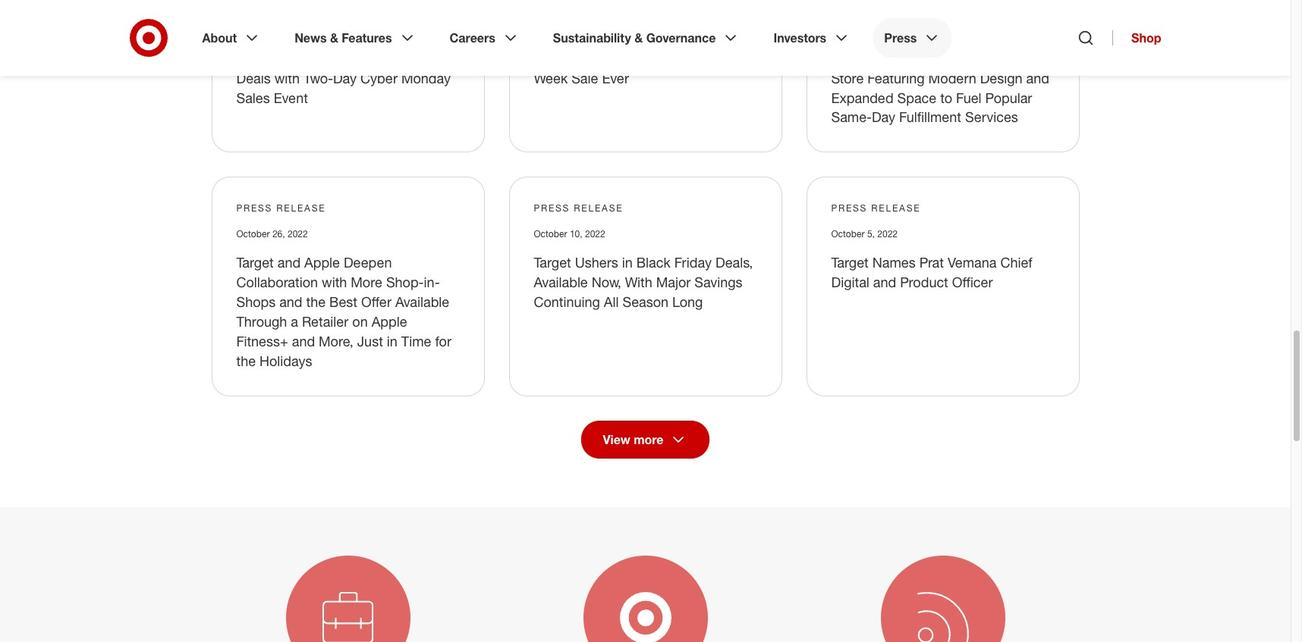 Task type: describe. For each thing, give the bounding box(es) containing it.
and inside target debuts new larger-format store featuring modern design and expanded space to fuel popular same-day fulfillment services
[[1027, 69, 1050, 86]]

target debuts new larger-format store featuring modern design and expanded space to fuel popular same-day fulfillment services
[[831, 50, 1050, 126]]

0 horizontal spatial the
[[236, 353, 256, 370]]

november 10, 2022
[[831, 24, 912, 35]]

deals,
[[716, 255, 753, 271]]

2022 for october 26, 2022
[[288, 229, 308, 240]]

2022 for november 17, 2022
[[594, 24, 614, 35]]

two-
[[304, 69, 333, 86]]

target names prat vemana chief digital and product officer
[[831, 255, 1033, 291]]

november for unveils
[[534, 24, 576, 35]]

target unveils biggest black friday week sale ever link
[[534, 50, 749, 86]]

ushers
[[575, 255, 618, 271]]

target unveils biggest black friday week sale ever
[[534, 50, 749, 86]]

time
[[401, 333, 431, 350]]

target for target unveils biggest black friday week sale ever
[[534, 50, 571, 66]]

sustainability & governance link
[[543, 18, 751, 58]]

expanded
[[831, 89, 894, 106]]

november for announces
[[236, 24, 279, 35]]

with for event
[[275, 69, 300, 86]]

hot
[[350, 50, 372, 66]]

week
[[534, 69, 568, 86]]

shop
[[1132, 30, 1162, 46]]

target ushers in black friday deals, available now, with major savings continuing all season long link
[[534, 255, 753, 311]]

best
[[329, 294, 357, 311]]

friday for target unveils biggest black friday week sale ever
[[712, 50, 749, 66]]

holidays
[[260, 353, 312, 370]]

target announces hot holiday deals with two-day cyber monday sales event link
[[236, 50, 451, 106]]

announces
[[278, 50, 346, 66]]

new
[[920, 50, 948, 66]]

available inside target and apple deepen collaboration with more shop-in- shops and the best offer available through a retailer on apple fitness+ and more, just in time for the holidays
[[395, 294, 449, 311]]

continuing
[[534, 294, 600, 311]]

black for in
[[637, 255, 671, 271]]

store
[[831, 69, 864, 86]]

view more
[[603, 433, 664, 448]]

2022 for november 10, 2022
[[892, 24, 912, 35]]

larger-
[[952, 50, 996, 66]]

event
[[274, 89, 308, 106]]

prat
[[920, 255, 944, 271]]

offer
[[361, 294, 392, 311]]

governance
[[646, 30, 716, 46]]

october for target names prat vemana chief digital and product officer
[[831, 229, 865, 240]]

view
[[603, 433, 631, 448]]

space
[[898, 89, 937, 106]]

savings
[[695, 274, 743, 291]]

cyber
[[360, 69, 398, 86]]

target for target debuts new larger-format store featuring modern design and expanded space to fuel popular same-day fulfillment services
[[831, 50, 869, 66]]

retailer
[[302, 314, 349, 330]]

release for names
[[872, 203, 921, 214]]

and down a
[[292, 333, 315, 350]]

ever
[[602, 69, 629, 86]]

target and apple deepen collaboration with more shop-in- shops and the best offer available through a retailer on apple fitness+ and more, just in time for the holidays
[[236, 255, 452, 370]]

same-
[[831, 109, 872, 126]]

10, for november
[[876, 24, 889, 35]]

sustainability
[[553, 30, 631, 46]]

careers
[[450, 30, 495, 46]]

target names prat vemana chief digital and product officer link
[[831, 255, 1033, 291]]

sale
[[572, 69, 598, 86]]

in inside target ushers in black friday deals, available now, with major savings continuing all season long
[[622, 255, 633, 271]]

about link
[[192, 18, 272, 58]]

day inside target announces hot holiday deals with two-day cyber monday sales event
[[333, 69, 357, 86]]

target and apple deepen collaboration with more shop-in- shops and the best offer available through a retailer on apple fitness+ and more, just in time for the holidays link
[[236, 255, 452, 370]]

10, for october
[[570, 229, 583, 240]]

friday for target ushers in black friday deals, available now, with major savings continuing all season long
[[674, 255, 712, 271]]

now,
[[592, 274, 621, 291]]

a
[[291, 314, 298, 330]]

and up "collaboration"
[[278, 255, 301, 271]]

0 vertical spatial the
[[306, 294, 326, 311]]

shop link
[[1113, 30, 1162, 46]]

press release for ushers
[[534, 203, 623, 214]]

& for news
[[330, 30, 338, 46]]

format
[[996, 50, 1039, 66]]

target announces hot holiday deals with two-day cyber monday sales event
[[236, 50, 451, 106]]

season
[[623, 294, 669, 311]]

names
[[873, 255, 916, 271]]



Task type: vqa. For each thing, say whether or not it's contained in the screenshot.
DESIGN on the top right of page
yes



Task type: locate. For each thing, give the bounding box(es) containing it.
& for sustainability
[[635, 30, 643, 46]]

2022 right 5,
[[878, 229, 898, 240]]

1 horizontal spatial available
[[534, 274, 588, 291]]

2022 up ushers
[[585, 229, 605, 240]]

with up the best
[[322, 274, 347, 291]]

2022 for october 5, 2022
[[878, 229, 898, 240]]

target inside target names prat vemana chief digital and product officer
[[831, 255, 869, 271]]

0 vertical spatial 10,
[[876, 24, 889, 35]]

day
[[333, 69, 357, 86], [872, 109, 896, 126]]

2 october from the left
[[534, 229, 567, 240]]

and
[[1027, 69, 1050, 86], [278, 255, 301, 271], [873, 274, 896, 291], [279, 294, 302, 311], [292, 333, 315, 350]]

october left 26,
[[236, 229, 270, 240]]

press release
[[236, 203, 326, 214], [534, 203, 623, 214], [831, 203, 921, 214]]

0 vertical spatial day
[[333, 69, 357, 86]]

to
[[940, 89, 953, 106]]

october for target ushers in black friday deals, available now, with major savings continuing all season long
[[534, 229, 567, 240]]

2022 right 26,
[[288, 229, 308, 240]]

target up digital
[[831, 255, 869, 271]]

1 horizontal spatial day
[[872, 109, 896, 126]]

apple up the best
[[304, 255, 340, 271]]

just
[[357, 333, 383, 350]]

in inside target and apple deepen collaboration with more shop-in- shops and the best offer available through a retailer on apple fitness+ and more, just in time for the holidays
[[387, 333, 398, 350]]

1 horizontal spatial apple
[[372, 314, 407, 330]]

1 october from the left
[[236, 229, 270, 240]]

news & features link
[[284, 18, 427, 58]]

press up october 5, 2022
[[831, 203, 868, 214]]

26,
[[272, 229, 285, 240]]

2 horizontal spatial october
[[831, 229, 865, 240]]

target up the store at the right of the page
[[831, 50, 869, 66]]

shop-
[[386, 274, 424, 291]]

target ushers in black friday deals, available now, with major savings continuing all season long
[[534, 255, 753, 311]]

target
[[236, 50, 274, 66], [534, 50, 571, 66], [831, 50, 869, 66], [236, 255, 274, 271], [534, 255, 571, 271], [831, 255, 869, 271]]

1 horizontal spatial the
[[306, 294, 326, 311]]

0 horizontal spatial november
[[236, 24, 279, 35]]

0 horizontal spatial with
[[275, 69, 300, 86]]

release up 26,
[[277, 203, 326, 214]]

2 horizontal spatial november
[[831, 24, 874, 35]]

november 25, 2022
[[236, 24, 317, 35]]

deals
[[236, 69, 271, 86]]

press for target ushers in black friday deals, available now, with major savings continuing all season long
[[534, 203, 570, 214]]

friday inside target ushers in black friday deals, available now, with major savings continuing all season long
[[674, 255, 712, 271]]

target for target ushers in black friday deals, available now, with major savings continuing all season long
[[534, 255, 571, 271]]

november 17, 2022
[[534, 24, 614, 35]]

careers link
[[439, 18, 530, 58]]

about
[[202, 30, 237, 46]]

and down names
[[873, 274, 896, 291]]

target inside target and apple deepen collaboration with more shop-in- shops and the best offer available through a retailer on apple fitness+ and more, just in time for the holidays
[[236, 255, 274, 271]]

unveils
[[575, 50, 619, 66]]

2 & from the left
[[635, 30, 643, 46]]

available inside target ushers in black friday deals, available now, with major savings continuing all season long
[[534, 274, 588, 291]]

1 horizontal spatial &
[[635, 30, 643, 46]]

press for target names prat vemana chief digital and product officer
[[831, 203, 868, 214]]

view more button
[[581, 422, 710, 459]]

press link
[[874, 18, 952, 58]]

debuts
[[873, 50, 917, 66]]

& right news
[[330, 30, 338, 46]]

2022 right 25,
[[297, 24, 317, 35]]

november left '17,' at left
[[534, 24, 576, 35]]

major
[[656, 274, 691, 291]]

target for target names prat vemana chief digital and product officer
[[831, 255, 869, 271]]

release
[[277, 203, 326, 214], [574, 203, 623, 214], [872, 203, 921, 214]]

2022 for november 25, 2022
[[297, 24, 317, 35]]

in-
[[424, 274, 440, 291]]

investors link
[[763, 18, 862, 58]]

for
[[435, 333, 452, 350]]

in
[[622, 255, 633, 271], [387, 333, 398, 350]]

black for biggest
[[674, 50, 708, 66]]

november
[[236, 24, 279, 35], [534, 24, 576, 35], [831, 24, 874, 35]]

available up continuing
[[534, 274, 588, 291]]

through
[[236, 314, 287, 330]]

design
[[980, 69, 1023, 86]]

2 horizontal spatial press release
[[831, 203, 921, 214]]

1 vertical spatial friday
[[674, 255, 712, 271]]

0 horizontal spatial 10,
[[570, 229, 583, 240]]

apple down offer
[[372, 314, 407, 330]]

with inside target announces hot holiday deals with two-day cyber monday sales event
[[275, 69, 300, 86]]

press up debuts
[[884, 30, 917, 46]]

0 vertical spatial friday
[[712, 50, 749, 66]]

1 vertical spatial the
[[236, 353, 256, 370]]

day down expanded at the right top of page
[[872, 109, 896, 126]]

2 release from the left
[[574, 203, 623, 214]]

target for target and apple deepen collaboration with more shop-in- shops and the best offer available through a retailer on apple fitness+ and more, just in time for the holidays
[[236, 255, 274, 271]]

fuel
[[956, 89, 982, 106]]

on
[[352, 314, 368, 330]]

chief
[[1001, 255, 1033, 271]]

3 november from the left
[[831, 24, 874, 35]]

press for target and apple deepen collaboration with more shop-in- shops and the best offer available through a retailer on apple fitness+ and more, just in time for the holidays
[[236, 203, 273, 214]]

1 horizontal spatial 10,
[[876, 24, 889, 35]]

0 horizontal spatial day
[[333, 69, 357, 86]]

0 horizontal spatial black
[[637, 255, 671, 271]]

more
[[634, 433, 664, 448]]

in up with
[[622, 255, 633, 271]]

1 vertical spatial apple
[[372, 314, 407, 330]]

and down format
[[1027, 69, 1050, 86]]

1 vertical spatial available
[[395, 294, 449, 311]]

black down governance
[[674, 50, 708, 66]]

black up with
[[637, 255, 671, 271]]

black inside target ushers in black friday deals, available now, with major savings continuing all season long
[[637, 255, 671, 271]]

2022
[[297, 24, 317, 35], [594, 24, 614, 35], [892, 24, 912, 35], [288, 229, 308, 240], [585, 229, 605, 240], [878, 229, 898, 240]]

3 october from the left
[[831, 229, 865, 240]]

apple
[[304, 255, 340, 271], [372, 314, 407, 330]]

0 horizontal spatial in
[[387, 333, 398, 350]]

more,
[[319, 333, 354, 350]]

holiday
[[376, 50, 422, 66]]

press release for names
[[831, 203, 921, 214]]

release for ushers
[[574, 203, 623, 214]]

long
[[672, 294, 703, 311]]

october up continuing
[[534, 229, 567, 240]]

fulfillment
[[899, 109, 962, 126]]

release up october 10, 2022
[[574, 203, 623, 214]]

target up deals
[[236, 50, 274, 66]]

2 press release from the left
[[534, 203, 623, 214]]

october 26, 2022
[[236, 229, 308, 240]]

25,
[[281, 24, 294, 35]]

sustainability & governance
[[553, 30, 716, 46]]

with
[[625, 274, 653, 291]]

friday down governance
[[712, 50, 749, 66]]

investors
[[774, 30, 827, 46]]

november left 25,
[[236, 24, 279, 35]]

monday
[[401, 69, 451, 86]]

1 horizontal spatial release
[[574, 203, 623, 214]]

shops
[[236, 294, 276, 311]]

deepen
[[344, 255, 392, 271]]

release up 5,
[[872, 203, 921, 214]]

october
[[236, 229, 270, 240], [534, 229, 567, 240], [831, 229, 865, 240]]

0 horizontal spatial release
[[277, 203, 326, 214]]

0 vertical spatial black
[[674, 50, 708, 66]]

october left 5,
[[831, 229, 865, 240]]

1 press release from the left
[[236, 203, 326, 214]]

press release up october 10, 2022
[[534, 203, 623, 214]]

17,
[[579, 24, 592, 35]]

1 vertical spatial with
[[322, 274, 347, 291]]

10, up debuts
[[876, 24, 889, 35]]

10, up ushers
[[570, 229, 583, 240]]

day down hot at the top left of the page
[[333, 69, 357, 86]]

2 horizontal spatial release
[[872, 203, 921, 214]]

november up the store at the right of the page
[[831, 24, 874, 35]]

biggest
[[623, 50, 670, 66]]

1 & from the left
[[330, 30, 338, 46]]

and up a
[[279, 294, 302, 311]]

october 5, 2022
[[831, 229, 898, 240]]

0 horizontal spatial october
[[236, 229, 270, 240]]

1 horizontal spatial black
[[674, 50, 708, 66]]

fitness+
[[236, 333, 288, 350]]

2022 right '17,' at left
[[594, 24, 614, 35]]

target inside target announces hot holiday deals with two-day cyber monday sales event
[[236, 50, 274, 66]]

target up "collaboration"
[[236, 255, 274, 271]]

the up 'retailer'
[[306, 294, 326, 311]]

featuring
[[868, 69, 925, 86]]

modern
[[929, 69, 977, 86]]

1 november from the left
[[236, 24, 279, 35]]

services
[[965, 109, 1018, 126]]

october for target and apple deepen collaboration with more shop-in- shops and the best offer available through a retailer on apple fitness+ and more, just in time for the holidays
[[236, 229, 270, 240]]

0 vertical spatial with
[[275, 69, 300, 86]]

1 release from the left
[[277, 203, 326, 214]]

sales
[[236, 89, 270, 106]]

vemana
[[948, 255, 997, 271]]

day inside target debuts new larger-format store featuring modern design and expanded space to fuel popular same-day fulfillment services
[[872, 109, 896, 126]]

available down in-
[[395, 294, 449, 311]]

0 horizontal spatial available
[[395, 294, 449, 311]]

target inside target unveils biggest black friday week sale ever
[[534, 50, 571, 66]]

1 vertical spatial 10,
[[570, 229, 583, 240]]

press release up 5,
[[831, 203, 921, 214]]

2022 up debuts
[[892, 24, 912, 35]]

1 horizontal spatial october
[[534, 229, 567, 240]]

with inside target and apple deepen collaboration with more shop-in- shops and the best offer available through a retailer on apple fitness+ and more, just in time for the holidays
[[322, 274, 347, 291]]

press up october 26, 2022
[[236, 203, 273, 214]]

3 press release from the left
[[831, 203, 921, 214]]

& up biggest
[[635, 30, 643, 46]]

the
[[306, 294, 326, 311], [236, 353, 256, 370]]

press release for and
[[236, 203, 326, 214]]

collaboration
[[236, 274, 318, 291]]

1 horizontal spatial in
[[622, 255, 633, 271]]

release for and
[[277, 203, 326, 214]]

in right just
[[387, 333, 398, 350]]

october 10, 2022
[[534, 229, 605, 240]]

target debuts new larger-format store featuring modern design and expanded space to fuel popular same-day fulfillment services link
[[831, 50, 1050, 126]]

with for the
[[322, 274, 347, 291]]

1 horizontal spatial with
[[322, 274, 347, 291]]

3 release from the left
[[872, 203, 921, 214]]

2 november from the left
[[534, 24, 576, 35]]

november for debuts
[[831, 24, 874, 35]]

0 vertical spatial available
[[534, 274, 588, 291]]

and inside target names prat vemana chief digital and product officer
[[873, 274, 896, 291]]

black inside target unveils biggest black friday week sale ever
[[674, 50, 708, 66]]

1 vertical spatial black
[[637, 255, 671, 271]]

1 vertical spatial in
[[387, 333, 398, 350]]

the down fitness+
[[236, 353, 256, 370]]

target up week
[[534, 50, 571, 66]]

all
[[604, 294, 619, 311]]

2022 for october 10, 2022
[[585, 229, 605, 240]]

target down october 10, 2022
[[534, 255, 571, 271]]

friday inside target unveils biggest black friday week sale ever
[[712, 50, 749, 66]]

target inside target ushers in black friday deals, available now, with major savings continuing all season long
[[534, 255, 571, 271]]

with up event
[[275, 69, 300, 86]]

digital
[[831, 274, 870, 291]]

features
[[342, 30, 392, 46]]

product
[[900, 274, 949, 291]]

officer
[[952, 274, 993, 291]]

1 horizontal spatial november
[[534, 24, 576, 35]]

press up october 10, 2022
[[534, 203, 570, 214]]

popular
[[986, 89, 1032, 106]]

press
[[884, 30, 917, 46], [236, 203, 273, 214], [534, 203, 570, 214], [831, 203, 868, 214]]

0 vertical spatial in
[[622, 255, 633, 271]]

0 horizontal spatial press release
[[236, 203, 326, 214]]

target for target announces hot holiday deals with two-day cyber monday sales event
[[236, 50, 274, 66]]

more
[[351, 274, 382, 291]]

0 horizontal spatial &
[[330, 30, 338, 46]]

target inside target debuts new larger-format store featuring modern design and expanded space to fuel popular same-day fulfillment services
[[831, 50, 869, 66]]

5,
[[867, 229, 875, 240]]

0 horizontal spatial apple
[[304, 255, 340, 271]]

1 horizontal spatial press release
[[534, 203, 623, 214]]

1 vertical spatial day
[[872, 109, 896, 126]]

press release up 26,
[[236, 203, 326, 214]]

0 vertical spatial apple
[[304, 255, 340, 271]]

news & features
[[295, 30, 392, 46]]

friday up major on the right top of page
[[674, 255, 712, 271]]



